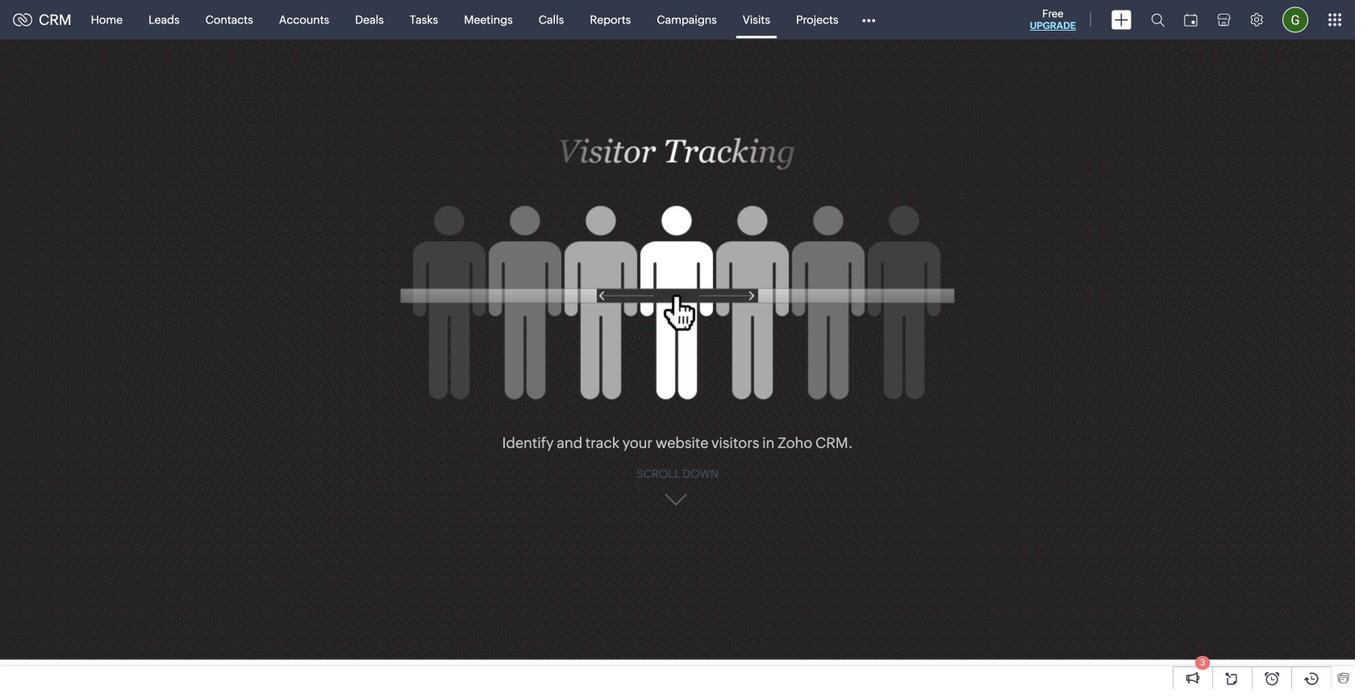 Task type: locate. For each thing, give the bounding box(es) containing it.
create menu element
[[1102, 0, 1142, 39]]

calendar image
[[1185, 13, 1198, 26]]

logo image
[[13, 13, 32, 26]]

Other Modules field
[[852, 7, 887, 33]]

search image
[[1152, 13, 1165, 27]]



Task type: vqa. For each thing, say whether or not it's contained in the screenshot.
THE OTHER MODULES "field"
yes



Task type: describe. For each thing, give the bounding box(es) containing it.
profile element
[[1273, 0, 1319, 39]]

profile image
[[1283, 7, 1309, 33]]

search element
[[1142, 0, 1175, 40]]

create menu image
[[1112, 10, 1132, 29]]



